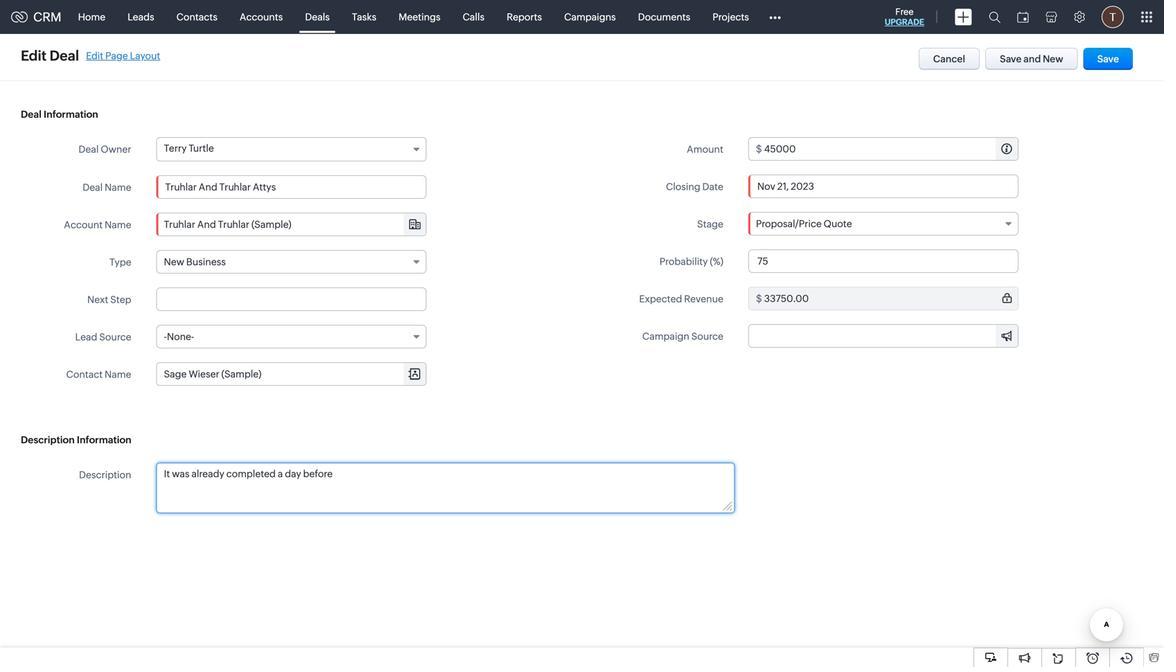 Task type: vqa. For each thing, say whether or not it's contained in the screenshot.
Out
no



Task type: locate. For each thing, give the bounding box(es) containing it.
tasks link
[[341, 0, 388, 34]]

2 name from the top
[[105, 219, 131, 230]]

1 horizontal spatial save
[[1097, 53, 1119, 64]]

0 horizontal spatial save
[[1000, 53, 1022, 64]]

information up the deal owner
[[44, 109, 98, 120]]

1 vertical spatial description
[[79, 469, 131, 481]]

0 vertical spatial information
[[44, 109, 98, 120]]

description for description
[[79, 469, 131, 481]]

campaign
[[642, 331, 689, 342]]

free upgrade
[[885, 7, 924, 27]]

profile image
[[1102, 6, 1124, 28]]

deals
[[305, 11, 330, 23]]

1 vertical spatial information
[[77, 434, 131, 446]]

1 horizontal spatial source
[[691, 331, 723, 342]]

information for description information
[[77, 434, 131, 446]]

1 name from the top
[[105, 182, 131, 193]]

1 horizontal spatial description
[[79, 469, 131, 481]]

deal for deal owner
[[79, 144, 99, 155]]

crm
[[33, 10, 61, 24]]

0 vertical spatial $
[[756, 143, 762, 155]]

lead source
[[75, 332, 131, 343]]

name
[[105, 182, 131, 193], [105, 219, 131, 230], [105, 369, 131, 380]]

new
[[1043, 53, 1063, 64], [164, 256, 184, 267]]

revenue
[[684, 293, 723, 305]]

(%)
[[710, 256, 723, 267]]

lead
[[75, 332, 97, 343]]

1 horizontal spatial edit
[[86, 50, 103, 61]]

description information
[[21, 434, 131, 446]]

edit down crm link at top
[[21, 48, 47, 64]]

closing date
[[666, 181, 723, 192]]

new left the business
[[164, 256, 184, 267]]

1 horizontal spatial new
[[1043, 53, 1063, 64]]

contact
[[66, 369, 103, 380]]

turtle
[[189, 143, 214, 154]]

save inside button
[[1000, 53, 1022, 64]]

stage
[[697, 219, 723, 230]]

3 name from the top
[[105, 369, 131, 380]]

2 $ from the top
[[756, 293, 762, 304]]

2 save from the left
[[1097, 53, 1119, 64]]

save down profile image on the top right of the page
[[1097, 53, 1119, 64]]

0 horizontal spatial new
[[164, 256, 184, 267]]

edit
[[21, 48, 47, 64], [86, 50, 103, 61]]

meetings
[[399, 11, 440, 23]]

create menu image
[[955, 9, 972, 25]]

page
[[105, 50, 128, 61]]

0 vertical spatial new
[[1043, 53, 1063, 64]]

create menu element
[[947, 0, 980, 34]]

None text field
[[157, 213, 426, 236], [749, 325, 1018, 347], [157, 213, 426, 236], [749, 325, 1018, 347]]

2 vertical spatial name
[[105, 369, 131, 380]]

projects link
[[702, 0, 760, 34]]

expected revenue
[[639, 293, 723, 305]]

save left and
[[1000, 53, 1022, 64]]

save and new
[[1000, 53, 1063, 64]]

name for account name
[[105, 219, 131, 230]]

save inside button
[[1097, 53, 1119, 64]]

new right and
[[1043, 53, 1063, 64]]

None text field
[[764, 138, 1018, 160], [156, 175, 426, 199], [748, 249, 1019, 273], [156, 288, 426, 311], [764, 288, 1018, 310], [157, 363, 426, 385], [157, 464, 734, 513], [764, 138, 1018, 160], [156, 175, 426, 199], [748, 249, 1019, 273], [156, 288, 426, 311], [764, 288, 1018, 310], [157, 363, 426, 385], [157, 464, 734, 513]]

edit left page
[[86, 50, 103, 61]]

name right account
[[105, 219, 131, 230]]

home
[[78, 11, 105, 23]]

0 horizontal spatial source
[[99, 332, 131, 343]]

campaign source
[[642, 331, 723, 342]]

owner
[[101, 144, 131, 155]]

information
[[44, 109, 98, 120], [77, 434, 131, 446]]

0 horizontal spatial description
[[21, 434, 75, 446]]

next
[[87, 294, 108, 305]]

1 $ from the top
[[756, 143, 762, 155]]

amount
[[687, 144, 723, 155]]

accounts
[[240, 11, 283, 23]]

contacts
[[176, 11, 217, 23]]

date
[[702, 181, 723, 192]]

step
[[110, 294, 131, 305]]

meetings link
[[388, 0, 452, 34]]

$ right revenue
[[756, 293, 762, 304]]

information down contact name
[[77, 434, 131, 446]]

new inside button
[[1043, 53, 1063, 64]]

name right "contact"
[[105, 369, 131, 380]]

$
[[756, 143, 762, 155], [756, 293, 762, 304]]

deal for deal information
[[21, 109, 41, 120]]

source
[[691, 331, 723, 342], [99, 332, 131, 343]]

documents
[[638, 11, 690, 23]]

deal owner
[[79, 144, 131, 155]]

terry
[[164, 143, 187, 154]]

Proposal/Price Quote field
[[748, 212, 1019, 236]]

name for deal name
[[105, 182, 131, 193]]

1 save from the left
[[1000, 53, 1022, 64]]

proposal/price quote
[[756, 218, 852, 229]]

$ for amount
[[756, 143, 762, 155]]

contact name
[[66, 369, 131, 380]]

0 vertical spatial name
[[105, 182, 131, 193]]

source down revenue
[[691, 331, 723, 342]]

$ right amount
[[756, 143, 762, 155]]

name down owner
[[105, 182, 131, 193]]

None field
[[157, 213, 426, 236], [749, 325, 1018, 347], [157, 363, 426, 385], [157, 213, 426, 236], [749, 325, 1018, 347], [157, 363, 426, 385]]

layout
[[130, 50, 160, 61]]

1 vertical spatial name
[[105, 219, 131, 230]]

search element
[[980, 0, 1009, 34]]

0 vertical spatial description
[[21, 434, 75, 446]]

deal
[[50, 48, 79, 64], [21, 109, 41, 120], [79, 144, 99, 155], [83, 182, 103, 193]]

source right lead
[[99, 332, 131, 343]]

account
[[64, 219, 103, 230]]

1 vertical spatial new
[[164, 256, 184, 267]]

description
[[21, 434, 75, 446], [79, 469, 131, 481]]

1 vertical spatial $
[[756, 293, 762, 304]]

save
[[1000, 53, 1022, 64], [1097, 53, 1119, 64]]



Task type: describe. For each thing, give the bounding box(es) containing it.
save button
[[1083, 48, 1133, 70]]

calls link
[[452, 0, 496, 34]]

edit deal edit page layout
[[21, 48, 160, 64]]

cancel button
[[919, 48, 980, 70]]

-none-
[[164, 331, 194, 342]]

edit inside edit deal edit page layout
[[86, 50, 103, 61]]

business
[[186, 256, 226, 267]]

reports link
[[496, 0, 553, 34]]

information for deal information
[[44, 109, 98, 120]]

closing
[[666, 181, 700, 192]]

type
[[110, 257, 131, 268]]

-
[[164, 331, 167, 342]]

crm link
[[11, 10, 61, 24]]

0 horizontal spatial edit
[[21, 48, 47, 64]]

tasks
[[352, 11, 376, 23]]

contacts link
[[165, 0, 229, 34]]

logo image
[[11, 11, 28, 23]]

deal information
[[21, 109, 98, 120]]

profile element
[[1093, 0, 1132, 34]]

name for contact name
[[105, 369, 131, 380]]

and
[[1024, 53, 1041, 64]]

description for description information
[[21, 434, 75, 446]]

$ for expected revenue
[[756, 293, 762, 304]]

save for save and new
[[1000, 53, 1022, 64]]

terry turtle
[[164, 143, 214, 154]]

probability (%)
[[660, 256, 723, 267]]

edit page layout link
[[86, 50, 160, 61]]

probability
[[660, 256, 708, 267]]

leads link
[[117, 0, 165, 34]]

quote
[[824, 218, 852, 229]]

MMM D, YYYY text field
[[748, 175, 1019, 198]]

source for lead source
[[99, 332, 131, 343]]

next step
[[87, 294, 131, 305]]

save for save
[[1097, 53, 1119, 64]]

account name
[[64, 219, 131, 230]]

new inside field
[[164, 256, 184, 267]]

save and new button
[[985, 48, 1078, 70]]

cancel
[[933, 53, 965, 64]]

deal name
[[83, 182, 131, 193]]

-None- field
[[156, 325, 426, 349]]

deals link
[[294, 0, 341, 34]]

New Business field
[[156, 250, 426, 274]]

calendar image
[[1017, 11, 1029, 23]]

upgrade
[[885, 17, 924, 27]]

source for campaign source
[[691, 331, 723, 342]]

documents link
[[627, 0, 702, 34]]

leads
[[128, 11, 154, 23]]

deal for deal name
[[83, 182, 103, 193]]

search image
[[989, 11, 1001, 23]]

proposal/price
[[756, 218, 822, 229]]

calls
[[463, 11, 485, 23]]

campaigns link
[[553, 0, 627, 34]]

accounts link
[[229, 0, 294, 34]]

expected
[[639, 293, 682, 305]]

new business
[[164, 256, 226, 267]]

projects
[[713, 11, 749, 23]]

Other Modules field
[[760, 6, 790, 28]]

reports
[[507, 11, 542, 23]]

home link
[[67, 0, 117, 34]]

free
[[895, 7, 914, 17]]

none-
[[167, 331, 194, 342]]

campaigns
[[564, 11, 616, 23]]



